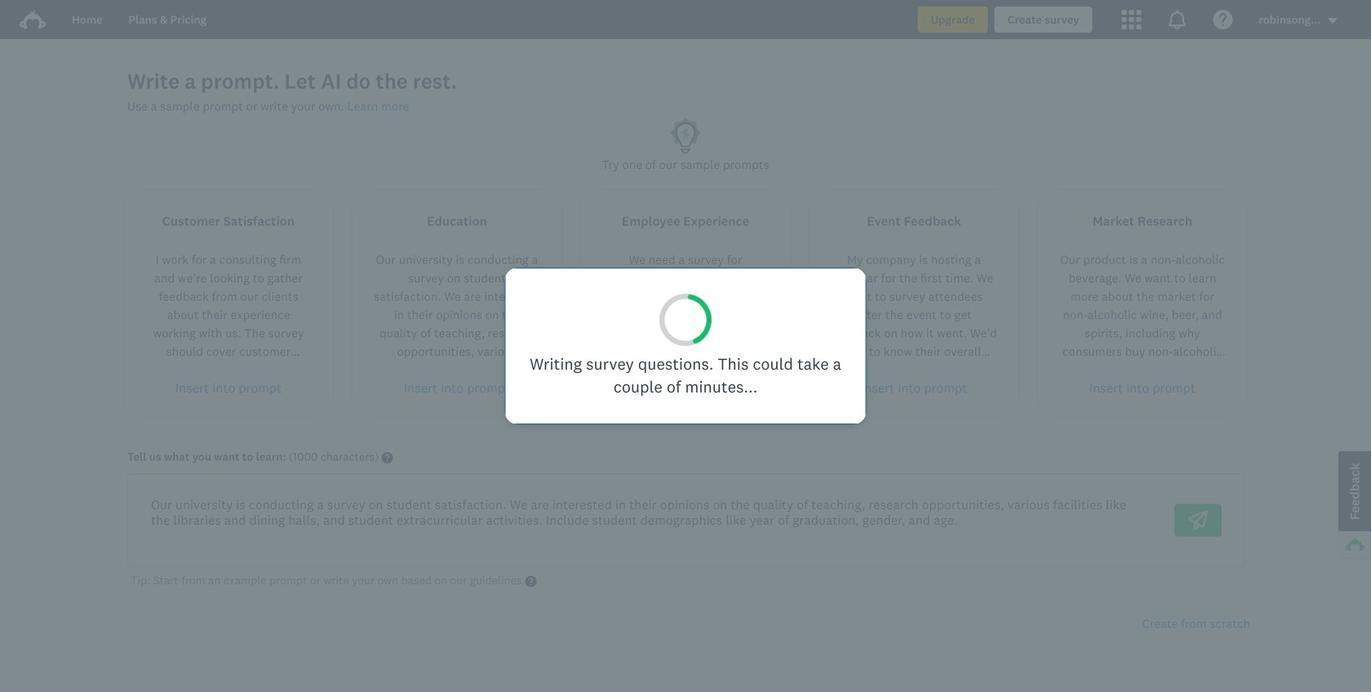 Task type: describe. For each thing, give the bounding box(es) containing it.
light bulb with lightning bolt inside showing a new idea image
[[666, 116, 705, 156]]

help icon image
[[1214, 10, 1233, 29]]

notification center icon image
[[1168, 10, 1188, 29]]



Task type: vqa. For each thing, say whether or not it's contained in the screenshot.
not filled icon
no



Task type: locate. For each thing, give the bounding box(es) containing it.
progress image
[[653, 287, 719, 353], [653, 287, 719, 353]]

1 brand logo image from the top
[[20, 7, 46, 33]]

airplane icon that submits your build survey with ai prompt image
[[1189, 511, 1208, 530], [1189, 511, 1208, 530]]

0 vertical spatial hover for help content image
[[382, 452, 393, 464]]

dropdown arrow icon image
[[1328, 15, 1339, 27], [1329, 18, 1338, 24]]

hover for help content image
[[382, 452, 393, 464], [525, 576, 537, 587]]

1 vertical spatial hover for help content image
[[525, 576, 537, 587]]

0 horizontal spatial hover for help content image
[[382, 452, 393, 464]]

products icon image
[[1122, 10, 1142, 29], [1122, 10, 1142, 29]]

progress bar
[[653, 287, 719, 353]]

brand logo image
[[20, 7, 46, 33], [20, 10, 46, 29]]

1 horizontal spatial hover for help content image
[[525, 576, 537, 587]]

None text field
[[138, 484, 1155, 557]]

2 brand logo image from the top
[[20, 10, 46, 29]]



